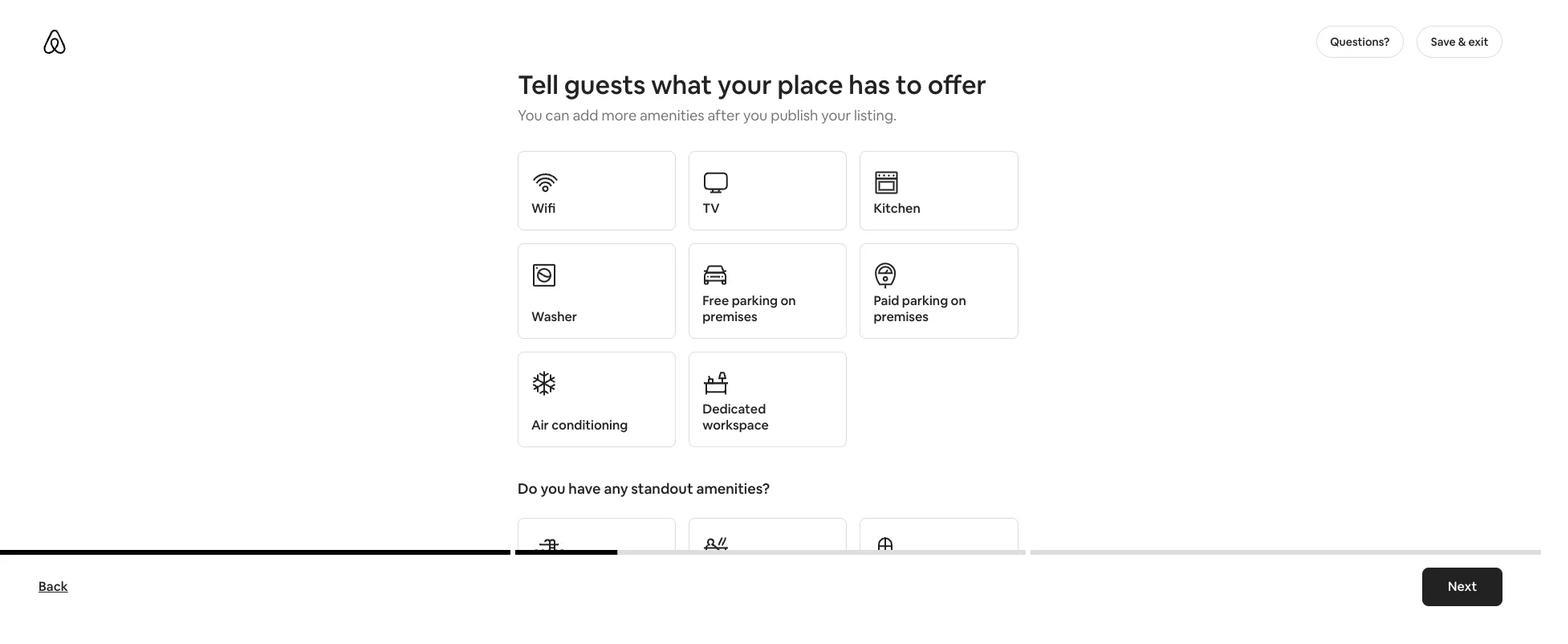 Task type: vqa. For each thing, say whether or not it's contained in the screenshot.
&
yes



Task type: locate. For each thing, give the bounding box(es) containing it.
parking right free on the left top of page
[[732, 292, 778, 309]]

Kitchen button
[[860, 151, 1019, 230]]

0 horizontal spatial your
[[718, 68, 772, 101]]

to
[[896, 68, 923, 101]]

parking inside the paid parking on premises
[[902, 292, 948, 309]]

1 parking from the left
[[732, 292, 778, 309]]

on for paid parking on premises
[[951, 292, 967, 309]]

None button
[[518, 518, 676, 597], [689, 518, 847, 597], [860, 518, 1019, 597], [518, 518, 676, 597], [689, 518, 847, 597], [860, 518, 1019, 597]]

1 horizontal spatial your
[[822, 106, 851, 124]]

your left listing. at the right top
[[822, 106, 851, 124]]

listing.
[[854, 106, 897, 124]]

place
[[778, 68, 844, 101]]

on for free parking on premises
[[781, 292, 796, 309]]

on right "paid"
[[951, 292, 967, 309]]

after
[[708, 106, 740, 124]]

amenities?
[[696, 479, 770, 498]]

parking
[[732, 292, 778, 309], [902, 292, 948, 309]]

air conditioning
[[532, 417, 628, 434]]

2 premises from the left
[[874, 308, 929, 325]]

1 premises from the left
[[703, 308, 758, 325]]

free parking on premises
[[703, 292, 796, 325]]

0 vertical spatial your
[[718, 68, 772, 101]]

free
[[703, 292, 729, 309]]

2 parking from the left
[[902, 292, 948, 309]]

you right do
[[541, 479, 566, 498]]

do you have any standout amenities?
[[518, 479, 770, 498]]

washer
[[532, 308, 577, 325]]

&
[[1459, 35, 1467, 49]]

premises inside the paid parking on premises
[[874, 308, 929, 325]]

0 horizontal spatial on
[[781, 292, 796, 309]]

Washer button
[[518, 243, 676, 339]]

your up after
[[718, 68, 772, 101]]

0 horizontal spatial you
[[541, 479, 566, 498]]

on
[[781, 292, 796, 309], [951, 292, 967, 309]]

1 horizontal spatial parking
[[902, 292, 948, 309]]

save & exit button
[[1417, 26, 1503, 58]]

0 horizontal spatial premises
[[703, 308, 758, 325]]

on right free on the left top of page
[[781, 292, 796, 309]]

parking right "paid"
[[902, 292, 948, 309]]

guests
[[564, 68, 646, 101]]

1 on from the left
[[781, 292, 796, 309]]

Dedicated workspace button
[[689, 352, 847, 447]]

back button
[[31, 571, 76, 603]]

paid
[[874, 292, 900, 309]]

0 vertical spatial you
[[744, 106, 768, 124]]

save
[[1431, 35, 1456, 49]]

on inside the paid parking on premises
[[951, 292, 967, 309]]

1 vertical spatial you
[[541, 479, 566, 498]]

premises for free
[[703, 308, 758, 325]]

TV button
[[689, 151, 847, 230]]

your
[[718, 68, 772, 101], [822, 106, 851, 124]]

dedicated workspace
[[703, 401, 769, 434]]

offer
[[928, 68, 987, 101]]

0 horizontal spatial parking
[[732, 292, 778, 309]]

on inside the free parking on premises
[[781, 292, 796, 309]]

you
[[744, 106, 768, 124], [541, 479, 566, 498]]

standout
[[631, 479, 693, 498]]

premises inside the free parking on premises
[[703, 308, 758, 325]]

amenities
[[640, 106, 705, 124]]

1 horizontal spatial you
[[744, 106, 768, 124]]

premises
[[703, 308, 758, 325], [874, 308, 929, 325]]

tv
[[703, 200, 720, 217]]

you right after
[[744, 106, 768, 124]]

1 horizontal spatial on
[[951, 292, 967, 309]]

1 vertical spatial your
[[822, 106, 851, 124]]

1 horizontal spatial premises
[[874, 308, 929, 325]]

you
[[518, 106, 542, 124]]

kitchen
[[874, 200, 921, 217]]

parking inside the free parking on premises
[[732, 292, 778, 309]]

premises for paid
[[874, 308, 929, 325]]

2 on from the left
[[951, 292, 967, 309]]



Task type: describe. For each thing, give the bounding box(es) containing it.
Air conditioning button
[[518, 352, 676, 447]]

wifi
[[532, 200, 556, 217]]

tell
[[518, 68, 559, 101]]

add
[[573, 106, 599, 124]]

publish
[[771, 106, 818, 124]]

more
[[602, 106, 637, 124]]

can
[[546, 106, 570, 124]]

any
[[604, 479, 628, 498]]

Wifi button
[[518, 151, 676, 230]]

air
[[532, 417, 549, 434]]

paid parking on premises
[[874, 292, 967, 325]]

you inside tell guests what your place has to offer you can add more amenities after you publish your listing.
[[744, 106, 768, 124]]

dedicated
[[703, 401, 766, 418]]

questions? button
[[1316, 26, 1404, 58]]

do
[[518, 479, 538, 498]]

workspace
[[703, 417, 769, 434]]

Paid parking on premises button
[[860, 243, 1019, 339]]

Free parking on premises button
[[689, 243, 847, 339]]

tell guests what your place has to offer you can add more amenities after you publish your listing.
[[518, 68, 987, 124]]

next
[[1448, 578, 1477, 595]]

next button
[[1423, 568, 1503, 606]]

save & exit
[[1431, 35, 1489, 49]]

has
[[849, 68, 891, 101]]

exit
[[1469, 35, 1489, 49]]

questions?
[[1331, 35, 1390, 49]]

what
[[651, 68, 712, 101]]

parking for free
[[732, 292, 778, 309]]

back
[[39, 578, 68, 595]]

have
[[569, 479, 601, 498]]

parking for paid
[[902, 292, 948, 309]]

conditioning
[[552, 417, 628, 434]]



